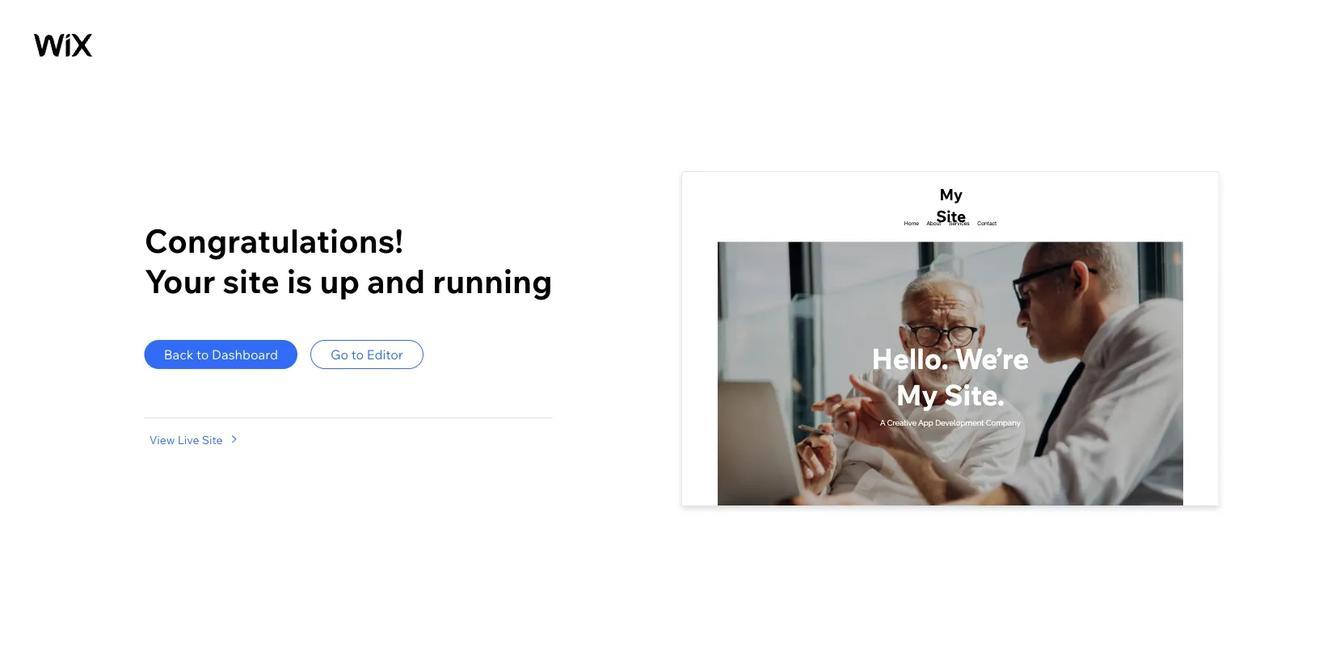 Task type: describe. For each thing, give the bounding box(es) containing it.
running
[[433, 261, 553, 302]]

back to dashboard
[[164, 347, 278, 363]]

editor
[[367, 347, 403, 363]]

view
[[149, 433, 175, 447]]

congratulations! your site is up and running
[[144, 220, 553, 302]]

to for back
[[196, 347, 209, 363]]

live
[[178, 433, 199, 447]]

congratulations!
[[144, 220, 404, 261]]



Task type: locate. For each thing, give the bounding box(es) containing it.
up
[[320, 261, 360, 302]]

to
[[196, 347, 209, 363], [352, 347, 364, 363]]

1 horizontal spatial to
[[352, 347, 364, 363]]

1 to from the left
[[196, 347, 209, 363]]

back to dashboard button
[[144, 340, 298, 369]]

go
[[331, 347, 349, 363]]

go to editor button
[[310, 340, 423, 369]]

to for go
[[352, 347, 364, 363]]

back
[[164, 347, 194, 363]]

view live site
[[149, 433, 223, 447]]

site
[[202, 433, 223, 447]]

is
[[287, 261, 312, 302]]

to right back
[[196, 347, 209, 363]]

home
[[61, 47, 93, 61]]

go to editor
[[331, 347, 403, 363]]

0 horizontal spatial to
[[196, 347, 209, 363]]

to right go
[[352, 347, 364, 363]]

dashboard
[[212, 347, 278, 363]]

2 to from the left
[[352, 347, 364, 363]]

your
[[144, 261, 215, 302]]

site
[[223, 261, 280, 302]]

and
[[367, 261, 425, 302]]



Task type: vqa. For each thing, say whether or not it's contained in the screenshot.
Back to
yes



